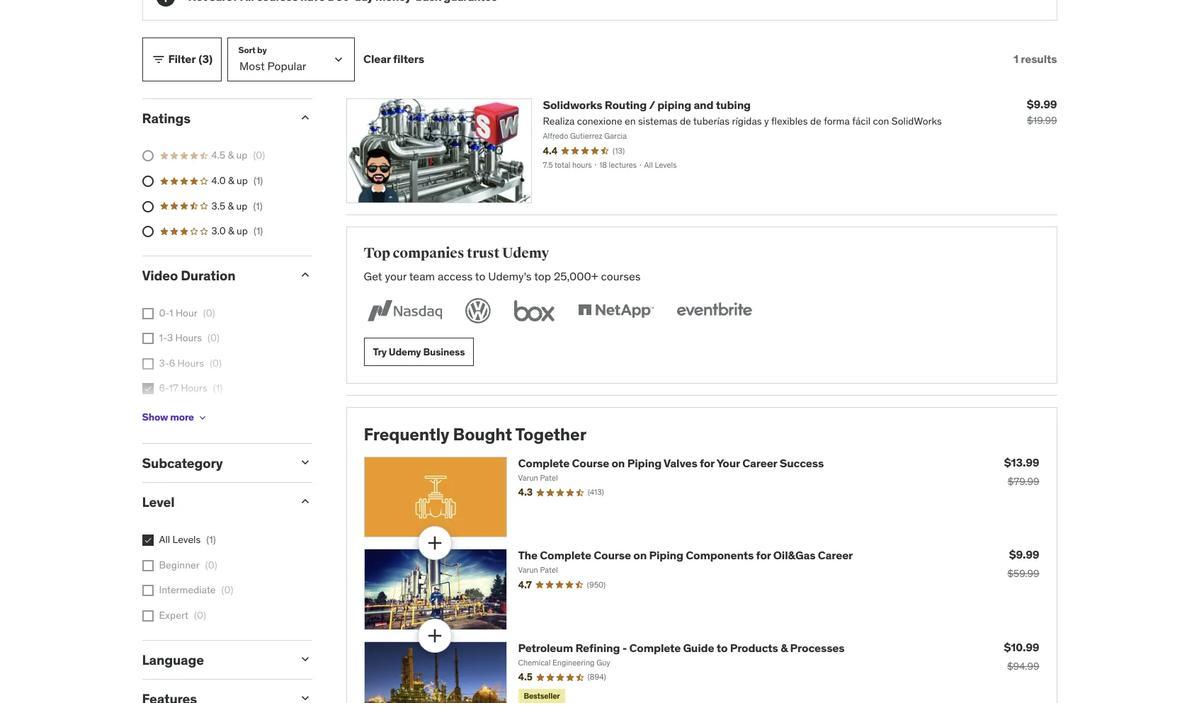 Task type: locate. For each thing, give the bounding box(es) containing it.
0 horizontal spatial on
[[612, 456, 625, 470]]

& for 3.5
[[228, 199, 234, 212]]

the complete course on piping components for oil&gas career link
[[518, 548, 853, 563]]

patel for the
[[540, 565, 558, 575]]

course up the (413)
[[572, 456, 609, 470]]

xsmall image left the 3-
[[142, 358, 153, 370]]

1 vertical spatial complete
[[540, 548, 591, 563]]

to
[[475, 269, 485, 283], [717, 641, 728, 655]]

xsmall image
[[142, 308, 153, 319], [142, 333, 153, 344], [142, 535, 153, 546], [142, 560, 153, 571]]

1 horizontal spatial career
[[818, 548, 853, 563]]

xsmall image
[[142, 358, 153, 370], [142, 383, 153, 395], [197, 412, 208, 423], [142, 585, 153, 597], [142, 611, 153, 622]]

3 xsmall image from the top
[[142, 535, 153, 546]]

and
[[694, 97, 714, 112]]

beginner
[[159, 559, 200, 571]]

0 vertical spatial course
[[572, 456, 609, 470]]

1 horizontal spatial on
[[633, 548, 647, 563]]

ratings
[[142, 110, 191, 127]]

for
[[700, 456, 715, 470], [756, 548, 771, 563]]

(1) down 4.0 & up (1)
[[253, 199, 263, 212]]

complete right '-'
[[629, 641, 681, 655]]

(0)
[[253, 149, 265, 162], [203, 306, 215, 319], [208, 332, 220, 344], [210, 357, 222, 370], [205, 559, 217, 571], [221, 584, 233, 597], [194, 609, 206, 622]]

components
[[686, 548, 754, 563]]

complete right the
[[540, 548, 591, 563]]

more
[[170, 411, 194, 424]]

show more button
[[142, 403, 208, 432]]

1 vertical spatial varun
[[518, 565, 538, 575]]

hours right 17
[[181, 382, 207, 395]]

6-17 hours (1)
[[159, 382, 223, 395]]

0 vertical spatial career
[[742, 456, 777, 470]]

$9.99
[[1027, 97, 1057, 111], [1009, 548, 1039, 562]]

hours right 3
[[175, 332, 202, 344]]

$10.99 $94.99
[[1004, 640, 1039, 673]]

career
[[742, 456, 777, 470], [818, 548, 853, 563]]

course
[[572, 456, 609, 470], [594, 548, 631, 563]]

$13.99
[[1004, 455, 1039, 469]]

1 vertical spatial udemy
[[389, 345, 421, 358]]

3-
[[159, 357, 169, 370]]

udemy inside top companies trust udemy get your team access to udemy's top 25,000+ courses
[[502, 244, 549, 262]]

1 left hour
[[169, 306, 173, 319]]

1 vertical spatial course
[[594, 548, 631, 563]]

netapp image
[[575, 295, 656, 326]]

& inside petroleum refining - complete guide to products & processes chemical engineering guy
[[781, 641, 788, 655]]

udemy
[[502, 244, 549, 262], [389, 345, 421, 358]]

varun inside the complete course on piping components for oil&gas career varun patel
[[518, 565, 538, 575]]

$9.99 for $9.99 $59.99
[[1009, 548, 1039, 562]]

& right products
[[781, 641, 788, 655]]

your
[[385, 269, 407, 283]]

complete inside the complete course on piping components for oil&gas career varun patel
[[540, 548, 591, 563]]

on inside the complete course on piping components for oil&gas career varun patel
[[633, 548, 647, 563]]

complete down together
[[518, 456, 570, 470]]

up up 4.0 & up (1)
[[236, 149, 247, 162]]

expert
[[159, 609, 188, 622]]

1 vertical spatial career
[[818, 548, 853, 563]]

up right 3.5
[[236, 199, 247, 212]]

(1) down 3-6 hours (0)
[[213, 382, 223, 395]]

patel inside the complete course on piping components for oil&gas career varun patel
[[540, 565, 558, 575]]

0 vertical spatial $9.99
[[1027, 97, 1057, 111]]

1 vertical spatial 1
[[169, 306, 173, 319]]

0 vertical spatial patel
[[540, 473, 558, 483]]

0 vertical spatial complete
[[518, 456, 570, 470]]

2 varun from the top
[[518, 565, 538, 575]]

0 vertical spatial varun
[[518, 473, 538, 483]]

0 horizontal spatial 4.5
[[211, 149, 225, 162]]

piping
[[627, 456, 662, 470], [649, 548, 683, 563]]

products
[[730, 641, 778, 655]]

to right guide
[[717, 641, 728, 655]]

xsmall image left expert
[[142, 611, 153, 622]]

4.0
[[211, 174, 226, 187]]

success
[[780, 456, 824, 470]]

small image for ratings
[[298, 110, 312, 124]]

0 horizontal spatial for
[[700, 456, 715, 470]]

xsmall image for expert
[[142, 611, 153, 622]]

& for 3.0
[[228, 225, 234, 237]]

2 patel from the top
[[540, 565, 558, 575]]

piping left valves
[[627, 456, 662, 470]]

udemy inside try udemy business link
[[389, 345, 421, 358]]

show more
[[142, 411, 194, 424]]

6-
[[159, 382, 169, 395]]

xsmall image for all
[[142, 535, 153, 546]]

3 small image from the top
[[298, 455, 312, 469]]

routing
[[605, 97, 647, 112]]

(0) up '6-17 hours (1)'
[[210, 357, 222, 370]]

4.5 down chemical
[[518, 671, 532, 684]]

1 vertical spatial on
[[633, 548, 647, 563]]

career right the oil&gas
[[818, 548, 853, 563]]

0 horizontal spatial career
[[742, 456, 777, 470]]

2 xsmall image from the top
[[142, 333, 153, 344]]

0 horizontal spatial 1
[[169, 306, 173, 319]]

all
[[159, 533, 170, 546]]

petroleum refining - complete guide to products & processes link
[[518, 641, 845, 655]]

xsmall image inside 'show more' button
[[197, 412, 208, 423]]

solidworks
[[543, 97, 602, 112]]

video duration button
[[142, 267, 286, 284]]

0 vertical spatial on
[[612, 456, 625, 470]]

language
[[142, 651, 204, 668]]

the complete course on piping components for oil&gas career varun patel
[[518, 548, 853, 575]]

4.3
[[518, 486, 533, 499]]

(3)
[[199, 52, 213, 66]]

$9.99 up the $59.99
[[1009, 548, 1039, 562]]

udemy right "try"
[[389, 345, 421, 358]]

(1) down "3.5 & up (1)"
[[254, 225, 263, 237]]

0 vertical spatial udemy
[[502, 244, 549, 262]]

to down trust
[[475, 269, 485, 283]]

0 horizontal spatial udemy
[[389, 345, 421, 358]]

course inside complete course on piping valves for your career success varun patel
[[572, 456, 609, 470]]

clear filters button
[[363, 37, 424, 81]]

17
[[169, 382, 178, 395]]

1 left results on the top
[[1013, 52, 1018, 66]]

filters
[[393, 52, 424, 66]]

& right 3.0
[[228, 225, 234, 237]]

1 patel from the top
[[540, 473, 558, 483]]

access
[[438, 269, 473, 283]]

small image for language
[[298, 652, 312, 666]]

1 vertical spatial small image
[[298, 495, 312, 509]]

video duration
[[142, 267, 235, 284]]

1 vertical spatial piping
[[649, 548, 683, 563]]

for inside complete course on piping valves for your career success varun patel
[[700, 456, 715, 470]]

hours for 3-6 hours
[[177, 357, 204, 370]]

$94.99
[[1007, 660, 1039, 673]]

1 horizontal spatial to
[[717, 641, 728, 655]]

level
[[142, 494, 174, 511]]

1 horizontal spatial 4.5
[[518, 671, 532, 684]]

patel
[[540, 473, 558, 483], [540, 565, 558, 575]]

2 vertical spatial complete
[[629, 641, 681, 655]]

xsmall image left beginner at the bottom
[[142, 560, 153, 571]]

1 vertical spatial to
[[717, 641, 728, 655]]

1 vertical spatial $9.99
[[1009, 548, 1039, 562]]

udemy up udemy's
[[502, 244, 549, 262]]

piping inside complete course on piping valves for your career success varun patel
[[627, 456, 662, 470]]

4.5 up 4.0
[[211, 149, 225, 162]]

expert (0)
[[159, 609, 206, 622]]

$9.99 inside $9.99 $59.99
[[1009, 548, 1039, 562]]

xsmall image right more
[[197, 412, 208, 423]]

solidworks routing / piping and tubing
[[543, 97, 751, 112]]

& right 3.5
[[228, 199, 234, 212]]

0 vertical spatial 1
[[1013, 52, 1018, 66]]

levels
[[173, 533, 201, 546]]

bought
[[453, 424, 512, 445]]

clear
[[363, 52, 391, 66]]

2 small image from the top
[[298, 268, 312, 282]]

& for 4.0
[[228, 174, 234, 187]]

(1) for 4.0 & up (1)
[[254, 174, 263, 187]]

1 xsmall image from the top
[[142, 308, 153, 319]]

intermediate (0)
[[159, 584, 233, 597]]

career right your
[[742, 456, 777, 470]]

the
[[518, 548, 538, 563]]

413 reviews element
[[588, 487, 604, 498]]

small image
[[298, 110, 312, 124], [298, 268, 312, 282], [298, 455, 312, 469], [298, 692, 312, 703]]

to inside petroleum refining - complete guide to products & processes chemical engineering guy
[[717, 641, 728, 655]]

1 vertical spatial 4.5
[[518, 671, 532, 684]]

hours right the 6
[[177, 357, 204, 370]]

patel inside complete course on piping valves for your career success varun patel
[[540, 473, 558, 483]]

25,000+
[[554, 269, 598, 283]]

xsmall image for 0-
[[142, 308, 153, 319]]

& up 4.0 & up (1)
[[228, 149, 234, 162]]

small image
[[151, 52, 165, 66], [298, 495, 312, 509], [298, 652, 312, 666]]

0 horizontal spatial to
[[475, 269, 485, 283]]

3-6 hours (0)
[[159, 357, 222, 370]]

xsmall image left all
[[142, 535, 153, 546]]

1 small image from the top
[[298, 110, 312, 124]]

eventbrite image
[[673, 295, 755, 326]]

0 vertical spatial to
[[475, 269, 485, 283]]

xsmall image left 1-
[[142, 333, 153, 344]]

0 vertical spatial piping
[[627, 456, 662, 470]]

guy
[[596, 658, 610, 668]]

varun
[[518, 473, 538, 483], [518, 565, 538, 575]]

&
[[228, 149, 234, 162], [228, 174, 234, 187], [228, 199, 234, 212], [228, 225, 234, 237], [781, 641, 788, 655]]

varun up 4.7 at the bottom of page
[[518, 565, 538, 575]]

hours
[[175, 332, 202, 344], [177, 357, 204, 370], [181, 382, 207, 395], [177, 407, 203, 420]]

level button
[[142, 494, 286, 511]]

$9.99 up $19.99 at the right of page
[[1027, 97, 1057, 111]]

(0) up intermediate (0)
[[205, 559, 217, 571]]

2 vertical spatial small image
[[298, 652, 312, 666]]

frequently bought together
[[364, 424, 586, 445]]

udemy's
[[488, 269, 532, 283]]

1 horizontal spatial udemy
[[502, 244, 549, 262]]

0 vertical spatial 4.5
[[211, 149, 225, 162]]

for left the oil&gas
[[756, 548, 771, 563]]

(0) up 3-6 hours (0)
[[208, 332, 220, 344]]

1 horizontal spatial for
[[756, 548, 771, 563]]

top companies trust udemy get your team access to udemy's top 25,000+ courses
[[364, 244, 641, 283]]

solidworks routing / piping and tubing link
[[543, 97, 751, 112]]

(1) down 4.5 & up (0)
[[254, 174, 263, 187]]

4.5
[[211, 149, 225, 162], [518, 671, 532, 684]]

& right 4.0
[[228, 174, 234, 187]]

xsmall image left 6- on the left bottom
[[142, 383, 153, 395]]

0 vertical spatial for
[[700, 456, 715, 470]]

career inside complete course on piping valves for your career success varun patel
[[742, 456, 777, 470]]

hour
[[176, 306, 197, 319]]

together
[[515, 424, 586, 445]]

1-
[[159, 332, 167, 344]]

course up (950)
[[594, 548, 631, 563]]

xsmall image left "0-"
[[142, 308, 153, 319]]

piping left components
[[649, 548, 683, 563]]

1 horizontal spatial 1
[[1013, 52, 1018, 66]]

4.7
[[518, 579, 532, 591]]

1 varun from the top
[[518, 473, 538, 483]]

up right 3.0
[[237, 225, 248, 237]]

nasdaq image
[[364, 295, 445, 326]]

piping inside the complete course on piping components for oil&gas career varun patel
[[649, 548, 683, 563]]

up right 4.0
[[237, 174, 248, 187]]

0-1 hour (0)
[[159, 306, 215, 319]]

intermediate
[[159, 584, 216, 597]]

3.5
[[211, 199, 225, 212]]

17+
[[159, 407, 174, 420]]

varun up 4.3
[[518, 473, 538, 483]]

xsmall image left intermediate
[[142, 585, 153, 597]]

on
[[612, 456, 625, 470], [633, 548, 647, 563]]

for left your
[[700, 456, 715, 470]]

(0) right hour
[[203, 306, 215, 319]]

1 results status
[[1013, 52, 1057, 66]]

(413)
[[588, 487, 604, 497]]

4 xsmall image from the top
[[142, 560, 153, 571]]

try udemy business link
[[364, 338, 474, 366]]

1 vertical spatial for
[[756, 548, 771, 563]]

1 vertical spatial patel
[[540, 565, 558, 575]]

$9.99 $19.99
[[1027, 97, 1057, 127]]

volkswagen image
[[462, 295, 493, 326]]

varun inside complete course on piping valves for your career success varun patel
[[518, 473, 538, 483]]

(1) for 3.5 & up (1)
[[253, 199, 263, 212]]

up for 4.0 & up
[[237, 174, 248, 187]]

xsmall image for beginner
[[142, 560, 153, 571]]



Task type: describe. For each thing, give the bounding box(es) containing it.
1-3 hours (0)
[[159, 332, 220, 344]]

up for 4.5 & up
[[236, 149, 247, 162]]

4.5 for 4.5 & up (0)
[[211, 149, 225, 162]]

subcategory
[[142, 454, 223, 471]]

patel for complete
[[540, 473, 558, 483]]

box image
[[510, 295, 558, 326]]

xsmall image for 1-
[[142, 333, 153, 344]]

frequently
[[364, 424, 449, 445]]

complete course on piping valves for your career success varun patel
[[518, 456, 824, 483]]

get
[[364, 269, 382, 283]]

chemical
[[518, 658, 551, 668]]

complete course on piping valves for your career success link
[[518, 456, 824, 470]]

3.5 & up (1)
[[211, 199, 263, 212]]

up for 3.0 & up
[[237, 225, 248, 237]]

4 small image from the top
[[298, 692, 312, 703]]

bestseller
[[524, 691, 560, 701]]

all levels (1)
[[159, 533, 216, 546]]

refining
[[575, 641, 620, 655]]

4.5 for 4.5
[[518, 671, 532, 684]]

950 reviews element
[[587, 580, 606, 591]]

hours right 17+
[[177, 407, 203, 420]]

courses
[[601, 269, 641, 283]]

$13.99 $79.99
[[1004, 455, 1039, 488]]

xsmall image for 3-
[[142, 358, 153, 370]]

(1) right 'levels'
[[206, 533, 216, 546]]

(1) for 6-17 hours (1)
[[213, 382, 223, 395]]

on inside complete course on piping valves for your career success varun patel
[[612, 456, 625, 470]]

$19.99
[[1027, 114, 1057, 127]]

complete inside complete course on piping valves for your career success varun patel
[[518, 456, 570, 470]]

varun for the
[[518, 565, 538, 575]]

petroleum
[[518, 641, 573, 655]]

engineering
[[552, 658, 595, 668]]

top
[[364, 244, 390, 262]]

(0) down intermediate (0)
[[194, 609, 206, 622]]

your
[[717, 456, 740, 470]]

6
[[169, 357, 175, 370]]

career inside the complete course on piping components for oil&gas career varun patel
[[818, 548, 853, 563]]

& for 4.5
[[228, 149, 234, 162]]

to inside top companies trust udemy get your team access to udemy's top 25,000+ courses
[[475, 269, 485, 283]]

oil&gas
[[773, 548, 815, 563]]

varun for complete
[[518, 473, 538, 483]]

results
[[1021, 52, 1057, 66]]

show
[[142, 411, 168, 424]]

petroleum refining - complete guide to products & processes chemical engineering guy
[[518, 641, 845, 668]]

17+ hours
[[159, 407, 203, 420]]

course inside the complete course on piping components for oil&gas career varun patel
[[594, 548, 631, 563]]

(0) up 4.0 & up (1)
[[253, 149, 265, 162]]

for inside the complete course on piping components for oil&gas career varun patel
[[756, 548, 771, 563]]

business
[[423, 345, 465, 358]]

3.0
[[211, 225, 226, 237]]

1 inside status
[[1013, 52, 1018, 66]]

ratings button
[[142, 110, 286, 127]]

(1) for 3.0 & up (1)
[[254, 225, 263, 237]]

$9.99 $59.99
[[1007, 548, 1039, 580]]

894 reviews element
[[588, 672, 606, 683]]

(894)
[[588, 672, 606, 682]]

clear filters
[[363, 52, 424, 66]]

subcategory button
[[142, 454, 286, 471]]

-
[[622, 641, 627, 655]]

trust
[[467, 244, 500, 262]]

hours for 1-3 hours
[[175, 332, 202, 344]]

3.0 & up (1)
[[211, 225, 263, 237]]

$79.99
[[1008, 475, 1039, 488]]

0 vertical spatial small image
[[151, 52, 165, 66]]

xsmall image for 6-
[[142, 383, 153, 395]]

$59.99
[[1007, 567, 1039, 580]]

small image for subcategory
[[298, 455, 312, 469]]

processes
[[790, 641, 845, 655]]

duration
[[181, 267, 235, 284]]

language button
[[142, 651, 286, 668]]

team
[[409, 269, 435, 283]]

filter (3)
[[168, 52, 213, 66]]

small image for video duration
[[298, 268, 312, 282]]

filter
[[168, 52, 196, 66]]

$10.99
[[1004, 640, 1039, 654]]

small image for level
[[298, 495, 312, 509]]

3
[[167, 332, 173, 344]]

4.0 & up (1)
[[211, 174, 263, 187]]

$9.99 for $9.99 $19.99
[[1027, 97, 1057, 111]]

xsmall image for intermediate
[[142, 585, 153, 597]]

video
[[142, 267, 178, 284]]

1 results
[[1013, 52, 1057, 66]]

complete inside petroleum refining - complete guide to products & processes chemical engineering guy
[[629, 641, 681, 655]]

0-
[[159, 306, 169, 319]]

top
[[534, 269, 551, 283]]

try udemy business
[[373, 345, 465, 358]]

beginner (0)
[[159, 559, 217, 571]]

companies
[[393, 244, 464, 262]]

4.5 & up (0)
[[211, 149, 265, 162]]

(0) right intermediate
[[221, 584, 233, 597]]

guide
[[683, 641, 714, 655]]

up for 3.5 & up
[[236, 199, 247, 212]]

hours for 6-17 hours
[[181, 382, 207, 395]]



Task type: vqa. For each thing, say whether or not it's contained in the screenshot.
Varun within The Complete Course on Piping Components for Oil&Gas Career Varun Patel
yes



